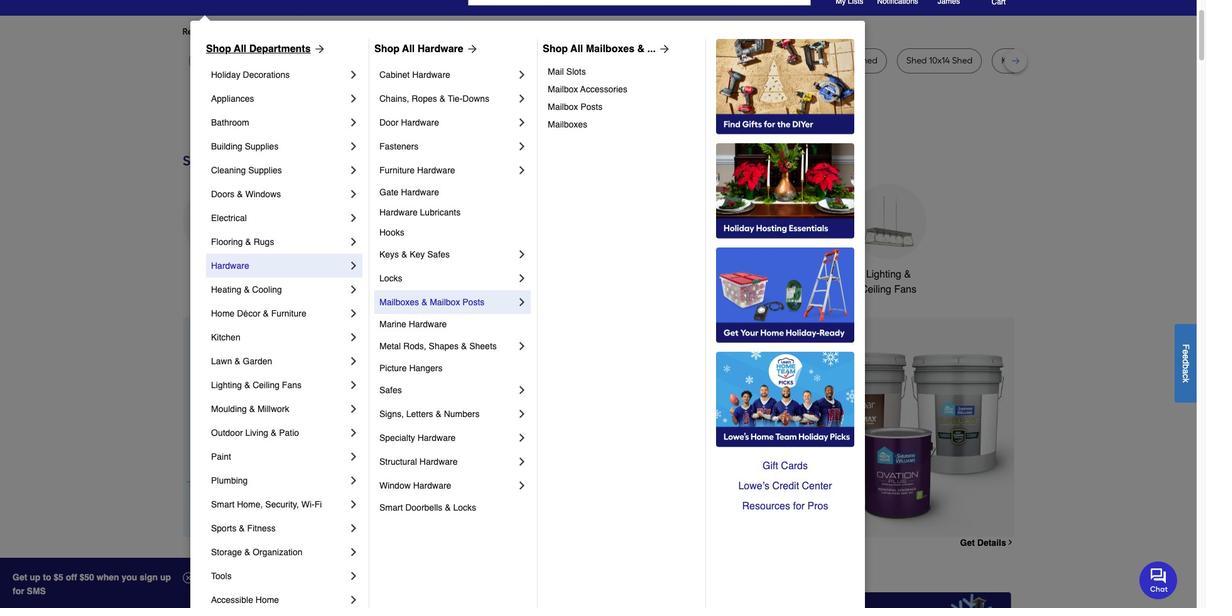Task type: vqa. For each thing, say whether or not it's contained in the screenshot.
the topmost 2:
no



Task type: describe. For each thing, give the bounding box(es) containing it.
mailbox posts link
[[548, 98, 697, 116]]

chevron right image inside get details 'link'
[[1006, 539, 1014, 547]]

shop for shop all hardware
[[374, 43, 400, 55]]

1 up from the left
[[30, 572, 40, 582]]

hardware up hooks
[[379, 207, 418, 217]]

ropes
[[412, 94, 437, 104]]

ceiling inside 'lighting & ceiling fans'
[[861, 284, 891, 295]]

holiday decorations
[[211, 70, 290, 80]]

f e e d b a c k
[[1181, 344, 1191, 382]]

marine
[[379, 319, 406, 329]]

plumbing
[[211, 476, 248, 486]]

tools inside button
[[304, 269, 327, 280]]

christmas decorations
[[384, 269, 438, 295]]

recommended searches for you
[[183, 26, 312, 37]]

smart home button
[[755, 184, 831, 282]]

outdoor
[[761, 55, 795, 66]]

scroll to item #2 image
[[676, 514, 706, 519]]

credit
[[772, 481, 799, 492]]

chevron right image for window hardware
[[516, 479, 528, 492]]

1 vertical spatial home
[[211, 308, 235, 319]]

chevron right image for locks
[[516, 272, 528, 285]]

posts inside "mailboxes & mailbox posts" link
[[463, 297, 485, 307]]

a
[[1181, 369, 1191, 374]]

shed 10x14 shed
[[907, 55, 973, 66]]

Search Query text field
[[469, 0, 754, 5]]

board
[[686, 55, 710, 66]]

specialty hardware link
[[379, 426, 516, 450]]

home décor & furniture link
[[211, 302, 347, 325]]

downs
[[463, 94, 489, 104]]

moulding & millwork
[[211, 404, 289, 414]]

building supplies
[[211, 141, 279, 151]]

lowe's home team holiday picks. image
[[716, 352, 854, 447]]

resources for pros
[[742, 501, 828, 512]]

smart for smart home, security, wi-fi
[[211, 499, 235, 509]]

chevron right image for safes
[[516, 384, 528, 396]]

chevron right image for paint
[[347, 450, 360, 463]]

shop all departments
[[206, 43, 311, 55]]

mailboxes for mailboxes & mailbox posts
[[379, 297, 419, 307]]

doors & windows
[[211, 189, 281, 199]]

chevron right image for appliances
[[347, 92, 360, 105]]

hardware for gate hardware
[[401, 187, 439, 197]]

chevron right image for fasteners
[[516, 140, 528, 153]]

cabinet hardware
[[379, 70, 450, 80]]

paint
[[211, 452, 231, 462]]

shapes
[[429, 341, 459, 351]]

holiday
[[211, 70, 240, 80]]

shop all hardware link
[[374, 41, 479, 57]]

chat invite button image
[[1140, 561, 1178, 599]]

metal
[[379, 341, 401, 351]]

all for departments
[[234, 43, 246, 55]]

chevron right image for storage & organization
[[347, 546, 360, 558]]

sports
[[211, 523, 237, 533]]

chevron right image for flooring & rugs
[[347, 236, 360, 248]]

2 vertical spatial mailbox
[[430, 297, 460, 307]]

to
[[43, 572, 51, 582]]

lighting & ceiling fans inside lighting & ceiling fans link
[[211, 380, 302, 390]]

chevron right image for tools
[[347, 570, 360, 582]]

home for accessible home
[[256, 595, 279, 605]]

suggestions
[[344, 26, 393, 37]]

hardware up cabinet hardware link
[[418, 43, 463, 55]]

chevron right image for smart home, security, wi-fi
[[347, 498, 360, 511]]

smart home, security, wi-fi
[[211, 499, 322, 509]]

10x14
[[929, 55, 950, 66]]

1 horizontal spatial locks
[[453, 503, 476, 513]]

window hardware
[[379, 481, 451, 491]]

shop all departments link
[[206, 41, 326, 57]]

lowe's credit center
[[738, 481, 832, 492]]

windows
[[245, 189, 281, 199]]

cleaning
[[211, 165, 246, 175]]

25 days of deals. don't miss deals every day. same-day delivery on in-stock orders placed by 2 p m. image
[[183, 317, 385, 537]]

chevron right image for hardware
[[347, 259, 360, 272]]

heating & cooling
[[211, 285, 282, 295]]

f e e d b a c k button
[[1175, 324, 1197, 402]]

mail slots link
[[548, 63, 697, 80]]

window hardware link
[[379, 474, 516, 498]]

d
[[1181, 359, 1191, 364]]

accessible home link
[[211, 588, 347, 608]]

metal rods, shapes & sheets link
[[379, 334, 516, 358]]

furniture hardware link
[[379, 158, 516, 182]]

shop for shop all mailboxes & ...
[[543, 43, 568, 55]]

lawn
[[211, 356, 232, 366]]

get up to $5 off $50 when you sign up for sms
[[13, 572, 171, 596]]

arrow right image
[[311, 43, 326, 55]]

chevron right image for building supplies
[[347, 140, 360, 153]]

bathroom button
[[660, 184, 735, 282]]

marine hardware link
[[379, 314, 528, 334]]

arrow right image for shop all hardware
[[463, 43, 479, 55]]

structural hardware
[[379, 457, 458, 467]]

fans inside 'lighting & ceiling fans'
[[894, 284, 917, 295]]

recommended searches for you heading
[[183, 26, 1014, 38]]

storage & organization link
[[211, 540, 347, 564]]

cards
[[781, 460, 808, 472]]

shed for shed
[[857, 55, 878, 66]]

signs,
[[379, 409, 404, 419]]

outdoor living & patio
[[211, 428, 299, 438]]

arrow right image for shop all mailboxes & ...
[[656, 43, 671, 55]]

mail
[[548, 67, 564, 77]]

1 e from the top
[[1181, 349, 1191, 354]]

locks link
[[379, 266, 516, 290]]

bathroom inside button
[[676, 269, 719, 280]]

center
[[802, 481, 832, 492]]

chevron right image for holiday decorations
[[347, 68, 360, 81]]

1 horizontal spatial safes
[[427, 249, 450, 259]]

bathroom link
[[211, 111, 347, 134]]

chevron right image for sports & fitness
[[347, 522, 360, 535]]

& inside 'lighting & ceiling fans'
[[904, 269, 911, 280]]

mailboxes link
[[548, 116, 697, 133]]

structural hardware link
[[379, 450, 516, 474]]

hooks
[[379, 227, 404, 237]]

flooring & rugs link
[[211, 230, 347, 254]]

specialty hardware
[[379, 433, 456, 443]]

smart home, security, wi-fi link
[[211, 493, 347, 516]]

storage & organization
[[211, 547, 303, 557]]

details
[[977, 538, 1006, 548]]

lawn & garden
[[211, 356, 272, 366]]

2 horizontal spatial arrow right image
[[991, 427, 1004, 440]]

chevron right image for chains, ropes & tie-downs
[[516, 92, 528, 105]]

chevron right image for keys & key safes
[[516, 248, 528, 261]]

lubricants
[[420, 207, 461, 217]]

chevron right image for cabinet hardware
[[516, 68, 528, 81]]

metal rods, shapes & sheets
[[379, 341, 497, 351]]

departments
[[249, 43, 311, 55]]

faucets
[[507, 269, 543, 280]]

millwork
[[258, 404, 289, 414]]

shop 25 days of deals by category image
[[183, 150, 1014, 171]]

cleaning supplies link
[[211, 158, 347, 182]]

doors
[[211, 189, 235, 199]]

mail slots
[[548, 67, 586, 77]]

door hardware link
[[379, 111, 516, 134]]

hardware for cabinet hardware
[[412, 70, 450, 80]]

2 e from the top
[[1181, 354, 1191, 359]]

0 vertical spatial mailboxes
[[586, 43, 635, 55]]

chevron right image for signs, letters & numbers
[[516, 408, 528, 420]]

f
[[1181, 344, 1191, 349]]

you for more suggestions for you
[[408, 26, 423, 37]]

picture hangers
[[379, 363, 443, 373]]

0 horizontal spatial furniture
[[271, 308, 306, 319]]

chevron right image for bathroom
[[347, 116, 360, 129]]

chevron right image for outdoor living & patio
[[347, 427, 360, 439]]

paint link
[[211, 445, 347, 469]]

gift
[[763, 460, 778, 472]]

lowe's wishes you and your family a happy hanukkah. image
[[183, 106, 1014, 138]]

hardware down flooring
[[211, 261, 249, 271]]

chevron right image for kitchen
[[347, 331, 360, 344]]

shop for shop all departments
[[206, 43, 231, 55]]

mailbox accessories
[[548, 84, 628, 94]]

2 up from the left
[[160, 572, 171, 582]]

0 vertical spatial bathroom
[[211, 117, 249, 128]]

chevron right image for metal rods, shapes & sheets
[[516, 340, 528, 352]]

get up to 2 free select tools or batteries when you buy 1 with select purchases. image
[[185, 592, 447, 608]]



Task type: locate. For each thing, give the bounding box(es) containing it.
tools down storage at the bottom left of page
[[211, 571, 232, 581]]

fasteners link
[[379, 134, 516, 158]]

mailboxes up "marine"
[[379, 297, 419, 307]]

organization
[[253, 547, 303, 557]]

get left details
[[960, 538, 975, 548]]

great
[[229, 560, 275, 580]]

0 horizontal spatial ceiling
[[253, 380, 280, 390]]

you up shop all hardware
[[408, 26, 423, 37]]

doorbells
[[405, 503, 443, 513]]

chevron right image for doors & windows
[[347, 188, 360, 200]]

kitchen left faucets
[[471, 269, 504, 280]]

keys & key safes link
[[379, 242, 516, 266]]

storage
[[797, 55, 828, 66]]

all for hardware
[[402, 43, 415, 55]]

1 vertical spatial furniture
[[271, 308, 306, 319]]

chevron right image for heating & cooling
[[347, 283, 360, 296]]

all down recommended searches for you
[[234, 43, 246, 55]]

off
[[66, 572, 77, 582]]

mailbox for mailbox accessories
[[548, 84, 578, 94]]

2 all from the left
[[402, 43, 415, 55]]

for
[[284, 26, 295, 37], [395, 26, 407, 37], [793, 501, 805, 512], [13, 586, 24, 596]]

supplies for cleaning supplies
[[248, 165, 282, 175]]

shed left outdoor
[[738, 55, 759, 66]]

lighting & ceiling fans inside lighting & ceiling fans button
[[861, 269, 917, 295]]

0 horizontal spatial shop
[[206, 43, 231, 55]]

appliances link
[[211, 87, 347, 111]]

get for get details
[[960, 538, 975, 548]]

home inside button
[[795, 269, 821, 280]]

mailboxes & mailbox posts link
[[379, 290, 516, 314]]

1 vertical spatial lighting & ceiling fans
[[211, 380, 302, 390]]

0 horizontal spatial all
[[234, 43, 246, 55]]

0 horizontal spatial tools
[[211, 571, 232, 581]]

b
[[1181, 364, 1191, 369]]

k
[[1181, 378, 1191, 382]]

posts
[[581, 102, 603, 112], [463, 297, 485, 307]]

0 vertical spatial locks
[[379, 273, 402, 283]]

c
[[1181, 374, 1191, 378]]

posts down mailbox accessories
[[581, 102, 603, 112]]

home décor & furniture
[[211, 308, 306, 319]]

1 vertical spatial more
[[183, 560, 225, 580]]

chevron right image for electrical
[[347, 212, 360, 224]]

0 vertical spatial appliances
[[211, 94, 254, 104]]

2 horizontal spatial home
[[795, 269, 821, 280]]

chains,
[[379, 94, 409, 104]]

0 vertical spatial kitchen
[[471, 269, 504, 280]]

shop up toilet
[[543, 43, 568, 55]]

1 you from the left
[[297, 26, 312, 37]]

you for recommended searches for you
[[297, 26, 312, 37]]

keys & key safes
[[379, 249, 450, 259]]

plumbing link
[[211, 469, 347, 493]]

tools link
[[211, 564, 347, 588]]

up to 35 percent off select grills and accessories. image
[[750, 592, 1012, 608]]

3 all from the left
[[571, 43, 583, 55]]

appliances button
[[183, 184, 258, 282]]

0 horizontal spatial arrow right image
[[463, 43, 479, 55]]

outdoor living & patio link
[[211, 421, 347, 445]]

0 horizontal spatial safes
[[379, 385, 402, 395]]

hardware up smart doorbells & locks
[[413, 481, 451, 491]]

1 vertical spatial decorations
[[384, 284, 438, 295]]

tools button
[[278, 184, 353, 282]]

smart for smart home
[[765, 269, 792, 280]]

all up slots at the left top
[[571, 43, 583, 55]]

shop down more suggestions for you link
[[374, 43, 400, 55]]

up left to
[[30, 572, 40, 582]]

garden
[[243, 356, 272, 366]]

0 vertical spatial lighting & ceiling fans
[[861, 269, 917, 295]]

posts inside mailbox posts link
[[581, 102, 603, 112]]

chevron right image for structural hardware
[[516, 455, 528, 468]]

hardware for marine hardware
[[409, 319, 447, 329]]

furniture up kitchen link
[[271, 308, 306, 319]]

more great deals
[[183, 560, 327, 580]]

you
[[297, 26, 312, 37], [408, 26, 423, 37]]

for up shop all hardware
[[395, 26, 407, 37]]

$50
[[80, 572, 94, 582]]

gift cards link
[[716, 456, 854, 476]]

mailboxes down recommended searches for you heading
[[586, 43, 635, 55]]

1 vertical spatial safes
[[379, 385, 402, 395]]

0 vertical spatial fans
[[894, 284, 917, 295]]

storage
[[211, 547, 242, 557]]

1 horizontal spatial tools
[[304, 269, 327, 280]]

1 vertical spatial ceiling
[[253, 380, 280, 390]]

get for get up to $5 off $50 when you sign up for sms
[[13, 572, 27, 582]]

hardware for structural hardware
[[420, 457, 458, 467]]

fasteners
[[379, 141, 419, 151]]

0 horizontal spatial home
[[211, 308, 235, 319]]

flooring & rugs
[[211, 237, 274, 247]]

2 horizontal spatial smart
[[765, 269, 792, 280]]

hardware for window hardware
[[413, 481, 451, 491]]

hardware up hardware lubricants
[[401, 187, 439, 197]]

arrow right image inside shop all hardware link
[[463, 43, 479, 55]]

chevron right image for plumbing
[[347, 474, 360, 487]]

mailbox down "mail slots"
[[548, 84, 578, 94]]

kitchen
[[471, 269, 504, 280], [211, 332, 240, 342]]

hardware for door hardware
[[401, 117, 439, 128]]

cabinet hardware link
[[379, 63, 516, 87]]

locks down window hardware link
[[453, 503, 476, 513]]

shed for shed 10x14 shed
[[907, 55, 927, 66]]

more for more great deals
[[183, 560, 225, 580]]

kitchen up "lawn" on the bottom left
[[211, 332, 240, 342]]

chevron right image for accessible home
[[347, 594, 360, 606]]

decorations down 'shop all departments' link
[[243, 70, 290, 80]]

safes down picture
[[379, 385, 402, 395]]

mailbox
[[548, 84, 578, 94], [548, 102, 578, 112], [430, 297, 460, 307]]

0 vertical spatial safes
[[427, 249, 450, 259]]

shed for shed outdoor storage
[[738, 55, 759, 66]]

furniture up gate
[[379, 165, 415, 175]]

0 horizontal spatial kitchen
[[211, 332, 240, 342]]

hardware down fasteners 'link'
[[417, 165, 455, 175]]

2 shop from the left
[[374, 43, 400, 55]]

1 all from the left
[[234, 43, 246, 55]]

hardie board
[[657, 55, 710, 66]]

mailboxes down "mailbox posts"
[[548, 119, 587, 129]]

heating
[[211, 285, 241, 295]]

1 vertical spatial bathroom
[[676, 269, 719, 280]]

slots
[[566, 67, 586, 77]]

1 horizontal spatial bathroom
[[676, 269, 719, 280]]

fans
[[894, 284, 917, 295], [282, 380, 302, 390]]

door
[[379, 117, 399, 128]]

mailbox accessories link
[[548, 80, 697, 98]]

safes right key
[[427, 249, 450, 259]]

2 horizontal spatial all
[[571, 43, 583, 55]]

electrical link
[[211, 206, 347, 230]]

gate hardware link
[[379, 182, 528, 202]]

hardware link
[[211, 254, 347, 278]]

1 horizontal spatial home
[[256, 595, 279, 605]]

2 horizontal spatial shop
[[543, 43, 568, 55]]

mailboxes for mailboxes
[[548, 119, 587, 129]]

lighting & ceiling fans
[[861, 269, 917, 295], [211, 380, 302, 390]]

ceiling
[[861, 284, 891, 295], [253, 380, 280, 390]]

all for mailboxes
[[571, 43, 583, 55]]

locks down keys
[[379, 273, 402, 283]]

2 vertical spatial home
[[256, 595, 279, 605]]

tools
[[304, 269, 327, 280], [211, 571, 232, 581]]

chevron right image for specialty hardware
[[516, 432, 528, 444]]

accessible
[[211, 595, 253, 605]]

0 horizontal spatial bathroom
[[211, 117, 249, 128]]

1 horizontal spatial decorations
[[384, 284, 438, 295]]

1 horizontal spatial smart
[[379, 503, 403, 513]]

chevron right image for lighting & ceiling fans
[[347, 379, 360, 391]]

0 horizontal spatial posts
[[463, 297, 485, 307]]

0 vertical spatial ceiling
[[861, 284, 891, 295]]

sheets
[[469, 341, 497, 351]]

0 horizontal spatial smart
[[211, 499, 235, 509]]

0 horizontal spatial decorations
[[243, 70, 290, 80]]

supplies for building supplies
[[245, 141, 279, 151]]

e up d on the right of the page
[[1181, 349, 1191, 354]]

mailbox up marine hardware link
[[430, 297, 460, 307]]

0 horizontal spatial locks
[[379, 273, 402, 283]]

hardware up chains, ropes & tie-downs
[[412, 70, 450, 80]]

kitchen for kitchen
[[211, 332, 240, 342]]

1 horizontal spatial kitchen
[[471, 269, 504, 280]]

0 vertical spatial furniture
[[379, 165, 415, 175]]

0 vertical spatial posts
[[581, 102, 603, 112]]

shed left 10x14
[[907, 55, 927, 66]]

0 vertical spatial more
[[322, 26, 342, 37]]

1 vertical spatial mailbox
[[548, 102, 578, 112]]

decorations for holiday
[[243, 70, 290, 80]]

0 horizontal spatial up
[[30, 572, 40, 582]]

chevron right image
[[347, 68, 360, 81], [516, 116, 528, 129], [347, 140, 360, 153], [516, 164, 528, 177], [347, 188, 360, 200], [347, 236, 360, 248], [347, 259, 360, 272], [516, 272, 528, 285], [347, 331, 360, 344], [347, 355, 360, 368], [516, 384, 528, 396], [347, 403, 360, 415], [347, 427, 360, 439], [347, 450, 360, 463], [516, 455, 528, 468], [347, 498, 360, 511], [347, 522, 360, 535]]

sign
[[140, 572, 158, 582]]

electrical
[[211, 213, 247, 223]]

more inside more suggestions for you link
[[322, 26, 342, 37]]

appliances up 'heating'
[[196, 269, 245, 280]]

1 horizontal spatial ceiling
[[861, 284, 891, 295]]

hardware up window hardware link
[[420, 457, 458, 467]]

0 horizontal spatial fans
[[282, 380, 302, 390]]

hardware for furniture hardware
[[417, 165, 455, 175]]

e up b
[[1181, 354, 1191, 359]]

chevron right image for home décor & furniture
[[347, 307, 360, 320]]

chevron right image for cleaning supplies
[[347, 164, 360, 177]]

1 horizontal spatial all
[[402, 43, 415, 55]]

1 horizontal spatial posts
[[581, 102, 603, 112]]

keys
[[379, 249, 399, 259]]

1 horizontal spatial fans
[[894, 284, 917, 295]]

shed
[[738, 55, 759, 66], [857, 55, 878, 66], [907, 55, 927, 66], [952, 55, 973, 66]]

tools down flooring & rugs link
[[304, 269, 327, 280]]

1 shop from the left
[[206, 43, 231, 55]]

supplies up windows
[[248, 165, 282, 175]]

1 horizontal spatial lighting
[[866, 269, 901, 280]]

shed right 10x14
[[952, 55, 973, 66]]

up
[[30, 572, 40, 582], [160, 572, 171, 582]]

for inside get up to $5 off $50 when you sign up for sms
[[13, 586, 24, 596]]

smart inside button
[[765, 269, 792, 280]]

decorations down christmas
[[384, 284, 438, 295]]

decorations for christmas
[[384, 284, 438, 295]]

building supplies link
[[211, 134, 347, 158]]

get up sms
[[13, 572, 27, 582]]

up to 25 percent off select small appliances. image
[[467, 592, 729, 608]]

smart doorbells & locks link
[[379, 498, 528, 518]]

building
[[211, 141, 242, 151]]

all up the cabinet hardware on the top left of page
[[402, 43, 415, 55]]

more
[[322, 26, 342, 37], [183, 560, 225, 580]]

find gifts for the diyer. image
[[716, 39, 854, 134]]

1 horizontal spatial more
[[322, 26, 342, 37]]

chevron right image for furniture hardware
[[516, 164, 528, 177]]

kitchen faucets
[[471, 269, 543, 280]]

holiday hosting essentials. image
[[716, 143, 854, 239]]

shop down recommended
[[206, 43, 231, 55]]

fitness
[[247, 523, 276, 533]]

structural
[[379, 457, 417, 467]]

posts up marine hardware link
[[463, 297, 485, 307]]

chevron right image for lawn & garden
[[347, 355, 360, 368]]

chevron right image for moulding & millwork
[[347, 403, 360, 415]]

shed outdoor storage
[[738, 55, 828, 66]]

get details
[[960, 538, 1006, 548]]

heating & cooling link
[[211, 278, 347, 302]]

1 vertical spatial kitchen
[[211, 332, 240, 342]]

0 horizontal spatial more
[[183, 560, 225, 580]]

2 shed from the left
[[857, 55, 878, 66]]

appliances down holiday
[[211, 94, 254, 104]]

1 vertical spatial locks
[[453, 503, 476, 513]]

smart home
[[765, 269, 821, 280]]

hardware down signs, letters & numbers
[[418, 433, 456, 443]]

smart doorbells & locks
[[379, 503, 476, 513]]

0 horizontal spatial lighting
[[211, 380, 242, 390]]

kitchen inside button
[[471, 269, 504, 280]]

wi-
[[301, 499, 315, 509]]

chains, ropes & tie-downs
[[379, 94, 489, 104]]

home,
[[237, 499, 263, 509]]

2 you from the left
[[408, 26, 423, 37]]

scroll to item #3 image
[[706, 514, 736, 519]]

1 vertical spatial fans
[[282, 380, 302, 390]]

arrow right image
[[463, 43, 479, 55], [656, 43, 671, 55], [991, 427, 1004, 440]]

shop all mailboxes & ... link
[[543, 41, 671, 57]]

mailbox posts
[[548, 102, 603, 112]]

1 vertical spatial lighting
[[211, 380, 242, 390]]

0 horizontal spatial you
[[297, 26, 312, 37]]

decorations inside button
[[384, 284, 438, 295]]

1 horizontal spatial get
[[960, 538, 975, 548]]

smart for smart doorbells & locks
[[379, 503, 403, 513]]

appliances inside button
[[196, 269, 245, 280]]

deals
[[280, 560, 327, 580]]

rods,
[[403, 341, 426, 351]]

2 vertical spatial mailboxes
[[379, 297, 419, 307]]

decorations inside 'link'
[[243, 70, 290, 80]]

4 shed from the left
[[952, 55, 973, 66]]

for left sms
[[13, 586, 24, 596]]

chevron right image
[[516, 68, 528, 81], [347, 92, 360, 105], [516, 92, 528, 105], [347, 116, 360, 129], [516, 140, 528, 153], [347, 164, 360, 177], [347, 212, 360, 224], [516, 248, 528, 261], [347, 283, 360, 296], [516, 296, 528, 308], [347, 307, 360, 320], [516, 340, 528, 352], [347, 379, 360, 391], [516, 408, 528, 420], [516, 432, 528, 444], [347, 474, 360, 487], [516, 479, 528, 492], [1006, 539, 1014, 547], [347, 546, 360, 558], [347, 570, 360, 582], [347, 594, 360, 606]]

furniture hardware
[[379, 165, 455, 175]]

1 vertical spatial mailboxes
[[548, 119, 587, 129]]

3 shop from the left
[[543, 43, 568, 55]]

1 vertical spatial get
[[13, 572, 27, 582]]

0 horizontal spatial lighting & ceiling fans
[[211, 380, 302, 390]]

0 horizontal spatial get
[[13, 572, 27, 582]]

get inside get up to $5 off $50 when you sign up for sms
[[13, 572, 27, 582]]

supplies up cleaning supplies
[[245, 141, 279, 151]]

0 vertical spatial lighting
[[866, 269, 901, 280]]

0 vertical spatial supplies
[[245, 141, 279, 151]]

1 horizontal spatial furniture
[[379, 165, 415, 175]]

0 vertical spatial decorations
[[243, 70, 290, 80]]

hardware down ropes
[[401, 117, 439, 128]]

resources for pros link
[[716, 496, 854, 516]]

mailbox down mailbox accessories
[[548, 102, 578, 112]]

arrow right image inside the shop all mailboxes & ... link
[[656, 43, 671, 55]]

get your home holiday-ready. image
[[716, 248, 854, 343]]

gate hardware
[[379, 187, 439, 197]]

0 vertical spatial get
[[960, 538, 975, 548]]

0 vertical spatial mailbox
[[548, 84, 578, 94]]

1 horizontal spatial shop
[[374, 43, 400, 55]]

0 vertical spatial home
[[795, 269, 821, 280]]

$5
[[54, 572, 63, 582]]

1 vertical spatial posts
[[463, 297, 485, 307]]

toilet
[[544, 55, 565, 66]]

more for more suggestions for you
[[322, 26, 342, 37]]

lowe's
[[738, 481, 770, 492]]

chevron right image for mailboxes & mailbox posts
[[516, 296, 528, 308]]

1 horizontal spatial you
[[408, 26, 423, 37]]

1 vertical spatial appliances
[[196, 269, 245, 280]]

more down storage at the bottom left of page
[[183, 560, 225, 580]]

for up the departments
[[284, 26, 295, 37]]

chevron right image for door hardware
[[516, 116, 528, 129]]

kitchen for kitchen faucets
[[471, 269, 504, 280]]

letters
[[406, 409, 433, 419]]

you up arrow right image
[[297, 26, 312, 37]]

free same-day delivery when you order 1 gallon or more of paint by 2 p m. image
[[406, 317, 1014, 537]]

for left pros
[[793, 501, 805, 512]]

mailbox for mailbox posts
[[548, 102, 578, 112]]

recommended
[[183, 26, 243, 37]]

arrow left image
[[416, 427, 429, 440]]

1 shed from the left
[[738, 55, 759, 66]]

lighting inside button
[[866, 269, 901, 280]]

hardware down mailboxes & mailbox posts
[[409, 319, 447, 329]]

1 vertical spatial supplies
[[248, 165, 282, 175]]

1 horizontal spatial up
[[160, 572, 171, 582]]

1 vertical spatial tools
[[211, 571, 232, 581]]

1 horizontal spatial arrow right image
[[656, 43, 671, 55]]

1 horizontal spatial lighting & ceiling fans
[[861, 269, 917, 295]]

hardware for specialty hardware
[[418, 433, 456, 443]]

3 shed from the left
[[907, 55, 927, 66]]

None search field
[[468, 0, 811, 17]]

décor
[[237, 308, 260, 319]]

moulding
[[211, 404, 247, 414]]

home for smart home
[[795, 269, 821, 280]]

0 vertical spatial tools
[[304, 269, 327, 280]]

safes
[[427, 249, 450, 259], [379, 385, 402, 395]]

up right the sign
[[160, 572, 171, 582]]

shed right storage
[[857, 55, 878, 66]]

moulding & millwork link
[[211, 397, 347, 421]]

picture hangers link
[[379, 358, 528, 378]]

more up arrow right image
[[322, 26, 342, 37]]



